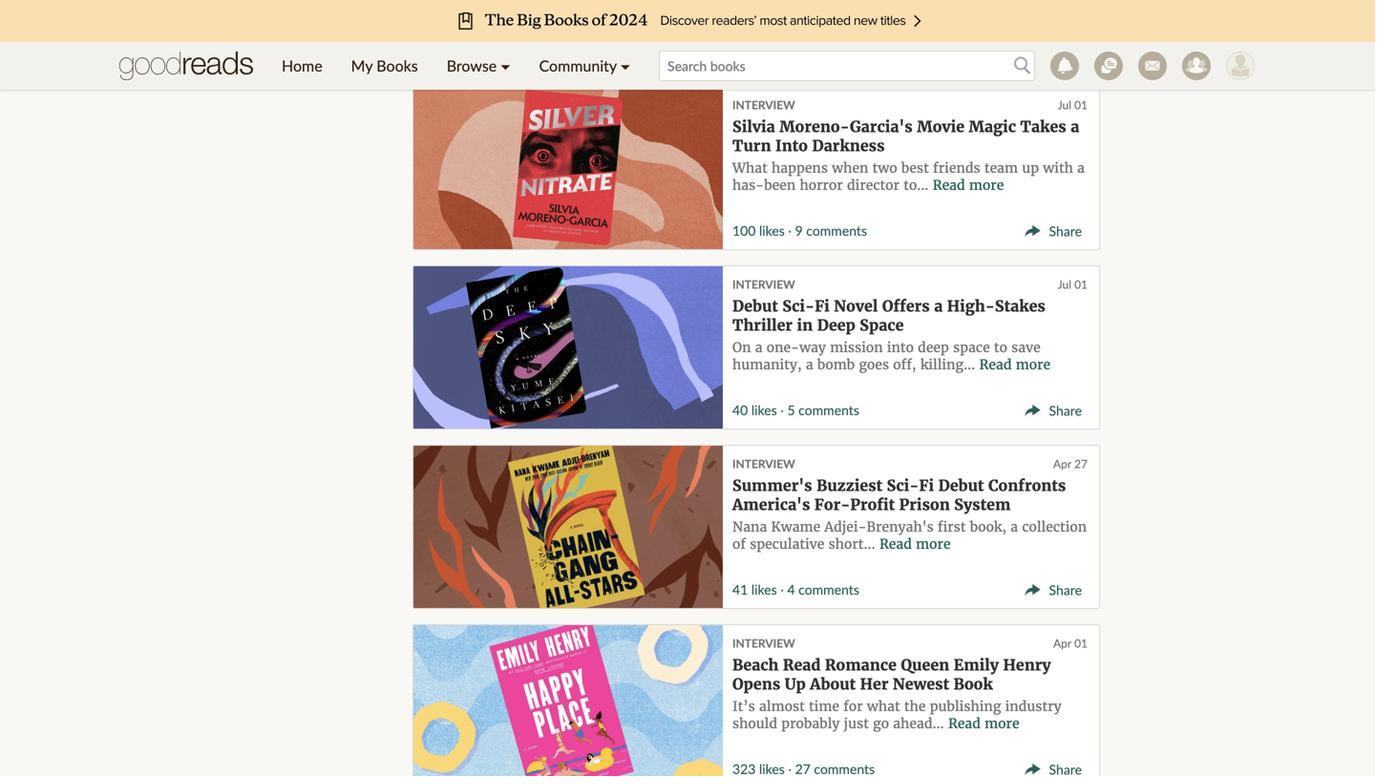Task type: locate. For each thing, give the bounding box(es) containing it.
3 01 from the top
[[1075, 636, 1088, 650]]

comments right 4
[[799, 582, 859, 598]]

share for summer's buzziest sci-fi debut confronts america's for-profit prison system
[[1049, 582, 1082, 598]]

1 horizontal spatial sci-
[[887, 476, 919, 496]]

0 horizontal spatial 5
[[480, 41, 488, 57]]

only
[[633, 0, 662, 12]]

and
[[579, 0, 604, 12]]

read more for debut sci-fi novel offers a high-stakes thriller in deep space
[[979, 356, 1051, 374]]

1 share from the top
[[1049, 223, 1082, 239]]

goes down mission
[[859, 356, 889, 374]]

it's almost time for what the publishing industry should probably just go ahead...
[[733, 698, 1062, 733]]

a inside silvia moreno-garcia's movie magic takes a turn into darkness
[[1071, 117, 1079, 136]]

0 horizontal spatial fi
[[815, 297, 830, 316]]

apr for summer's buzziest sci-fi debut confronts america's for-profit prison system
[[1053, 457, 1072, 471]]

the up son,
[[608, 0, 629, 12]]

more for debut sci-fi novel offers a high-stakes thriller in deep space
[[1016, 356, 1051, 374]]

2 vertical spatial share button
[[1024, 581, 1090, 599]]

more
[[781, 12, 816, 29], [969, 177, 1004, 194], [1016, 356, 1051, 374], [916, 536, 951, 553], [985, 715, 1020, 733]]

confronts
[[988, 476, 1066, 496]]

apr for beach read romance queen emily henry opens up about her newest book
[[1053, 636, 1072, 650]]

share button for summer's buzziest sci-fi debut confronts america's for-profit prison system
[[1024, 580, 1090, 599]]

share button for debut sci-fi novel offers a high-stakes thriller in deep space
[[1024, 402, 1090, 419]]

1 horizontal spatial of
[[909, 0, 922, 12]]

2 share button from the top
[[1024, 580, 1090, 599]]

read down publishing
[[948, 715, 981, 733]]

comments right 9
[[806, 223, 867, 239]]

more down save on the top of page
[[1016, 356, 1051, 374]]

jul 01 link up takes
[[1058, 98, 1088, 112]]

read more link down unlock
[[745, 12, 816, 29]]

a down way
[[806, 356, 813, 374]]

5 comments link down autistic,
[[480, 41, 552, 57]]

· left 4
[[781, 582, 784, 598]]

0 horizontal spatial 5 comments link
[[480, 41, 552, 57]]

1 vertical spatial goes
[[859, 356, 889, 374]]

· right 40 likes link
[[781, 402, 784, 419]]

read more for beach read romance queen emily henry opens up about her newest book
[[948, 715, 1020, 733]]

industry
[[1005, 698, 1062, 715]]

2 01 from the top
[[1075, 277, 1088, 291]]

0 horizontal spatial of
[[733, 536, 746, 553]]

interview for beach
[[733, 636, 795, 650]]

what inside a father goes missing, and the only person who can unlock the mystery of what happened to him is his autistic, nonverbal son, eugene.   angie...
[[926, 0, 959, 12]]

1 vertical spatial jul 01 link
[[1058, 277, 1088, 291]]

· right 35 likes "link"
[[473, 41, 476, 57]]

read more link for silvia moreno-garcia's movie magic takes a turn into darkness
[[933, 177, 1004, 194]]

jul 01
[[1058, 98, 1088, 112], [1058, 277, 1088, 291]]

1 horizontal spatial what
[[926, 0, 959, 12]]

read more link down friends
[[933, 177, 1004, 194]]

read down brenyah's
[[880, 536, 912, 553]]

jul down share dropdown button at the right top
[[1058, 277, 1072, 291]]

apr
[[1053, 457, 1072, 471], [1053, 636, 1072, 650]]

read for romance
[[948, 715, 981, 733]]

1 vertical spatial 5 comments link
[[787, 402, 859, 419]]

3 share button from the top
[[1024, 581, 1090, 599]]

share down with
[[1049, 223, 1082, 239]]

to left save on the top of page
[[994, 339, 1008, 356]]

1 vertical spatial share
[[1049, 402, 1082, 419]]

fi inside summer's buzziest sci-fi debut confronts america's for-profit prison system
[[919, 476, 934, 496]]

01
[[1075, 98, 1088, 112], [1075, 277, 1088, 291], [1075, 636, 1088, 650]]

movie
[[917, 117, 965, 136]]

menu
[[267, 42, 645, 90]]

what
[[733, 159, 768, 177]]

way
[[799, 339, 826, 356]]

jul 01 link
[[1058, 98, 1088, 112], [1058, 277, 1088, 291]]

3 share from the top
[[1049, 582, 1082, 598]]

him
[[1050, 0, 1076, 12]]

apr 27
[[1053, 457, 1088, 471]]

sci- inside debut sci-fi novel offers a high-stakes thriller in deep space
[[783, 297, 815, 316]]

share up the apr 01 "link"
[[1049, 582, 1082, 598]]

1 vertical spatial share button
[[1024, 580, 1090, 599]]

debut inside debut sci-fi novel offers a high-stakes thriller in deep space
[[733, 297, 778, 316]]

what
[[926, 0, 959, 12], [867, 698, 900, 715]]

0 horizontal spatial ▾
[[501, 56, 510, 75]]

0 vertical spatial of
[[909, 0, 922, 12]]

into
[[776, 136, 808, 156]]

share
[[1049, 223, 1082, 239], [1049, 402, 1082, 419], [1049, 582, 1082, 598]]

sci- left deep
[[783, 297, 815, 316]]

book,
[[970, 519, 1007, 536]]

Search books text field
[[659, 51, 1035, 81]]

5 comments link for missing,
[[480, 41, 552, 57]]

0 vertical spatial to
[[1032, 0, 1046, 12]]

likes right "41"
[[751, 582, 777, 598]]

read more down friends
[[933, 177, 1004, 194]]

0 vertical spatial fi
[[815, 297, 830, 316]]

killing...
[[921, 356, 975, 374]]

read down the space
[[979, 356, 1012, 374]]

the right unlock
[[824, 0, 846, 12]]

a right book,
[[1011, 519, 1018, 536]]

almost
[[759, 698, 805, 715]]

share button down with
[[1024, 222, 1090, 240]]

1 share button from the top
[[1024, 222, 1090, 240]]

jul up takes
[[1058, 98, 1072, 112]]

read more down brenyah's
[[880, 536, 951, 553]]

01 for debut sci-fi novel offers a high-stakes thriller in deep space
[[1075, 277, 1088, 291]]

· for debut
[[781, 402, 784, 419]]

my group discussions image
[[1095, 52, 1123, 80]]

0 vertical spatial apr
[[1053, 457, 1072, 471]]

sci-
[[783, 297, 815, 316], [887, 476, 919, 496]]

5 down autistic,
[[480, 41, 488, 57]]

0 vertical spatial what
[[926, 0, 959, 12]]

2 interview from the top
[[733, 277, 795, 291]]

1 vertical spatial 5
[[787, 402, 795, 419]]

5
[[480, 41, 488, 57], [787, 402, 795, 419]]

to
[[1032, 0, 1046, 12], [994, 339, 1008, 356]]

2 jul 01 link from the top
[[1058, 277, 1088, 291]]

read more for summer's buzziest sci-fi debut confronts america's for-profit prison system
[[880, 536, 951, 553]]

1 jul 01 link from the top
[[1058, 98, 1088, 112]]

fi right in at the right of the page
[[815, 297, 830, 316]]

▾ for community ▾
[[621, 56, 630, 75]]

share for debut sci-fi novel offers a high-stakes thriller in deep space
[[1049, 402, 1082, 419]]

it's
[[733, 698, 755, 715]]

0 vertical spatial jul
[[1058, 98, 1072, 112]]

save
[[1012, 339, 1041, 356]]

41
[[733, 582, 748, 598]]

▾ for browse ▾
[[501, 56, 510, 75]]

comments down bomb
[[799, 402, 859, 419]]

read down friends
[[933, 177, 965, 194]]

silvia moreno-garcia's movie magic takes a turn into darkness image
[[414, 87, 723, 249]]

share button up the apr 27
[[1024, 402, 1090, 419]]

2 share from the top
[[1049, 402, 1082, 419]]

0 horizontal spatial to
[[994, 339, 1008, 356]]

interview up the beach
[[733, 636, 795, 650]]

41 likes · 4 comments
[[733, 582, 859, 598]]

Search for books to add to your shelves search field
[[659, 51, 1035, 81]]

1 interview from the top
[[733, 98, 795, 112]]

jul 01 link down share dropdown button at the right top
[[1058, 277, 1088, 291]]

read more down save on the top of page
[[979, 356, 1051, 374]]

share up the apr 27
[[1049, 402, 1082, 419]]

beach
[[733, 656, 779, 675]]

likes left 9
[[759, 223, 785, 239]]

summer's
[[733, 476, 812, 496]]

▾ right the community
[[621, 56, 630, 75]]

interview up silvia
[[733, 98, 795, 112]]

read more link down brenyah's
[[880, 536, 951, 553]]

interview up summer's
[[733, 457, 795, 471]]

eugene.
[[626, 12, 679, 29]]

for
[[844, 698, 863, 715]]

mystery
[[850, 0, 905, 12]]

0 horizontal spatial debut
[[733, 297, 778, 316]]

read for garcia's
[[933, 177, 965, 194]]

fi inside debut sci-fi novel offers a high-stakes thriller in deep space
[[815, 297, 830, 316]]

a right takes
[[1071, 117, 1079, 136]]

2 horizontal spatial the
[[904, 698, 926, 715]]

book
[[954, 675, 993, 694]]

1 vertical spatial debut
[[938, 476, 984, 496]]

jul 01 down share dropdown button at the right top
[[1058, 277, 1088, 291]]

person
[[666, 0, 712, 12]]

sci- up brenyah's
[[887, 476, 919, 496]]

read more
[[745, 12, 816, 29], [933, 177, 1004, 194], [979, 356, 1051, 374], [880, 536, 951, 553], [948, 715, 1020, 733]]

the inside it's almost time for what the publishing industry should probably just go ahead...
[[904, 698, 926, 715]]

share button
[[1024, 220, 1090, 240]]

1 vertical spatial jul
[[1058, 277, 1072, 291]]

father
[[438, 0, 479, 12]]

1 horizontal spatial debut
[[938, 476, 984, 496]]

0 vertical spatial 5 comments link
[[480, 41, 552, 57]]

1 vertical spatial apr
[[1053, 636, 1072, 650]]

of inside "nana kwame adjei-brenyah's first book, a collection of speculative short..."
[[733, 536, 746, 553]]

2 ▾ from the left
[[621, 56, 630, 75]]

apr left 27
[[1053, 457, 1072, 471]]

community
[[539, 56, 617, 75]]

time
[[809, 698, 840, 715]]

1 vertical spatial of
[[733, 536, 746, 553]]

of down 'nana'
[[733, 536, 746, 553]]

1 01 from the top
[[1075, 98, 1088, 112]]

who
[[716, 0, 744, 12]]

jul 01 link for silvia moreno-garcia's movie magic takes a turn into darkness
[[1058, 98, 1088, 112]]

comments for silvia
[[806, 223, 867, 239]]

a right offers
[[934, 297, 943, 316]]

read up "almost"
[[783, 656, 821, 675]]

0 vertical spatial jul 01 link
[[1058, 98, 1088, 112]]

1 vertical spatial jul 01
[[1058, 277, 1088, 291]]

america's
[[733, 496, 810, 515]]

1 ▾ from the left
[[501, 56, 510, 75]]

of right mystery
[[909, 0, 922, 12]]

what inside it's almost time for what the publishing industry should probably just go ahead...
[[867, 698, 900, 715]]

debut up first
[[938, 476, 984, 496]]

4 interview from the top
[[733, 636, 795, 650]]

newest
[[893, 675, 949, 694]]

0 horizontal spatial what
[[867, 698, 900, 715]]

jul 01 up takes
[[1058, 98, 1088, 112]]

1 share button from the top
[[1024, 400, 1090, 419]]

2 jul 01 from the top
[[1058, 277, 1088, 291]]

apr 01
[[1053, 636, 1088, 650]]

0 vertical spatial 5
[[480, 41, 488, 57]]

likes right the 40
[[751, 402, 777, 419]]

2 apr from the top
[[1053, 636, 1072, 650]]

goes up autistic,
[[483, 0, 513, 12]]

goes inside on a one-way mission into deep space to save humanity, a bomb goes off, killing...
[[859, 356, 889, 374]]

magic
[[969, 117, 1016, 136]]

· left 9
[[788, 223, 792, 239]]

2 vertical spatial 01
[[1075, 636, 1088, 650]]

0 vertical spatial sci-
[[783, 297, 815, 316]]

stakes
[[995, 297, 1046, 316]]

1 horizontal spatial 5 comments link
[[787, 402, 859, 419]]

2 jul from the top
[[1058, 277, 1072, 291]]

more down first
[[916, 536, 951, 553]]

1 horizontal spatial to
[[1032, 0, 1046, 12]]

to inside on a one-way mission into deep space to save humanity, a bomb goes off, killing...
[[994, 339, 1008, 356]]

goes inside a father goes missing, and the only person who can unlock the mystery of what happened to him is his autistic, nonverbal son, eugene.   angie...
[[483, 0, 513, 12]]

1 horizontal spatial goes
[[859, 356, 889, 374]]

▾ inside browse ▾ dropdown button
[[501, 56, 510, 75]]

share button up the apr 01 "link"
[[1024, 580, 1090, 599]]

the
[[608, 0, 629, 12], [824, 0, 846, 12], [904, 698, 926, 715]]

100
[[733, 223, 756, 239]]

share for silvia moreno-garcia's movie magic takes a turn into darkness
[[1049, 223, 1082, 239]]

1 horizontal spatial 5
[[787, 402, 795, 419]]

0 horizontal spatial the
[[608, 0, 629, 12]]

1 jul 01 from the top
[[1058, 98, 1088, 112]]

share button up the apr 27
[[1024, 400, 1090, 419]]

the up the ahead...
[[904, 698, 926, 715]]

share button
[[1024, 222, 1090, 240], [1024, 402, 1090, 419], [1024, 581, 1090, 599]]

to inside a father goes missing, and the only person who can unlock the mystery of what happened to him is his autistic, nonverbal son, eugene.   angie...
[[1032, 0, 1046, 12]]

beach read romance queen emily henry opens up about her newest book link
[[733, 656, 1051, 694]]

0 vertical spatial share
[[1049, 223, 1082, 239]]

5 comments link
[[480, 41, 552, 57], [787, 402, 859, 419]]

interview up thriller
[[733, 277, 795, 291]]

silvia moreno-garcia's movie magic takes a turn into darkness
[[733, 117, 1079, 156]]

interview
[[733, 98, 795, 112], [733, 277, 795, 291], [733, 457, 795, 471], [733, 636, 795, 650]]

a right with
[[1077, 159, 1085, 177]]

1 vertical spatial what
[[867, 698, 900, 715]]

apr up industry
[[1053, 636, 1072, 650]]

0 vertical spatial 01
[[1075, 98, 1088, 112]]

0 vertical spatial goes
[[483, 0, 513, 12]]

browse ▾
[[447, 56, 510, 75]]

0 vertical spatial debut
[[733, 297, 778, 316]]

my books link
[[337, 42, 432, 90]]

on
[[733, 339, 751, 356]]

1 horizontal spatial fi
[[919, 476, 934, 496]]

5 right 40 likes link
[[787, 402, 795, 419]]

sci- inside summer's buzziest sci-fi debut confronts america's for-profit prison system
[[887, 476, 919, 496]]

4 comments link
[[787, 582, 859, 598]]

share inside dropdown button
[[1049, 223, 1082, 239]]

read inside beach read romance queen emily henry opens up about her newest book
[[783, 656, 821, 675]]

1 horizontal spatial ▾
[[621, 56, 630, 75]]

summer's buzziest sci-fi debut confronts america's for-profit prison system link
[[733, 476, 1066, 515]]

▾ inside community ▾ dropdown button
[[621, 56, 630, 75]]

read more link for debut sci-fi novel offers a high-stakes thriller in deep space
[[979, 356, 1051, 374]]

what left happened
[[926, 0, 959, 12]]

3 interview from the top
[[733, 457, 795, 471]]

debut up 'on'
[[733, 297, 778, 316]]

publishing
[[930, 698, 1001, 715]]

space
[[953, 339, 990, 356]]

what up go
[[867, 698, 900, 715]]

1 vertical spatial sci-
[[887, 476, 919, 496]]

0 vertical spatial jul 01
[[1058, 98, 1088, 112]]

share button up the apr 01 "link"
[[1024, 581, 1090, 599]]

apr 01 link
[[1053, 636, 1088, 650]]

0 vertical spatial share button
[[1024, 400, 1090, 419]]

more down team
[[969, 177, 1004, 194]]

2 vertical spatial share
[[1049, 582, 1082, 598]]

silvia
[[733, 117, 775, 136]]

1 vertical spatial 01
[[1075, 277, 1088, 291]]

▾ right "browse" on the top of page
[[501, 56, 510, 75]]

1 vertical spatial to
[[994, 339, 1008, 356]]

1 apr from the top
[[1053, 457, 1072, 471]]

prison
[[899, 496, 950, 515]]

5 for one-
[[787, 402, 795, 419]]

0 horizontal spatial goes
[[483, 0, 513, 12]]

0 vertical spatial share button
[[1024, 222, 1090, 240]]

more down industry
[[985, 715, 1020, 733]]

fi up brenyah's
[[919, 476, 934, 496]]

thriller
[[733, 316, 793, 335]]

read more link down save on the top of page
[[979, 356, 1051, 374]]

4
[[787, 582, 795, 598]]

jul 01 link for debut sci-fi novel offers a high-stakes thriller in deep space
[[1058, 277, 1088, 291]]

john smith image
[[1226, 52, 1255, 80]]

0 horizontal spatial sci-
[[783, 297, 815, 316]]

1 vertical spatial share button
[[1024, 402, 1090, 419]]

read for fi
[[979, 356, 1012, 374]]

share button for summer's buzziest sci-fi debut confronts america's for-profit prison system
[[1024, 581, 1090, 599]]

to left the him
[[1032, 0, 1046, 12]]

jul for silvia moreno-garcia's movie magic takes a turn into darkness
[[1058, 98, 1072, 112]]

a inside "nana kwame adjei-brenyah's first book, a collection of speculative short..."
[[1011, 519, 1018, 536]]

1 vertical spatial fi
[[919, 476, 934, 496]]

2 share button from the top
[[1024, 402, 1090, 419]]

read down can
[[745, 12, 777, 29]]

read more link down publishing
[[948, 715, 1020, 733]]

1 jul from the top
[[1058, 98, 1072, 112]]

comments
[[491, 41, 552, 57], [806, 223, 867, 239], [799, 402, 859, 419], [799, 582, 859, 598]]

humanity,
[[733, 356, 802, 374]]

5 for goes
[[480, 41, 488, 57]]

5 comments link down bomb
[[787, 402, 859, 419]]

9
[[795, 223, 803, 239]]

autistic,
[[464, 12, 518, 29]]

read more down publishing
[[948, 715, 1020, 733]]

of
[[909, 0, 922, 12], [733, 536, 746, 553]]

menu containing home
[[267, 42, 645, 90]]



Task type: vqa. For each thing, say whether or not it's contained in the screenshot.


Task type: describe. For each thing, give the bounding box(es) containing it.
· for summer's
[[781, 582, 784, 598]]

two
[[873, 159, 897, 177]]

his
[[440, 12, 460, 29]]

collection
[[1022, 519, 1087, 536]]

the for and
[[608, 0, 629, 12]]

9 comments link
[[795, 223, 867, 239]]

read more link for beach read romance queen emily henry opens up about her newest book
[[948, 715, 1020, 733]]

likes right 35
[[444, 41, 470, 57]]

space
[[860, 316, 904, 335]]

100 likes · 9 comments
[[733, 223, 867, 239]]

home
[[282, 56, 322, 75]]

read more down unlock
[[745, 12, 816, 29]]

about
[[810, 675, 856, 694]]

when
[[832, 159, 869, 177]]

interview for summer's
[[733, 457, 795, 471]]

silvia moreno-garcia's movie magic takes a turn into darkness link
[[733, 117, 1079, 156]]

jul 01 for silvia moreno-garcia's movie magic takes a turn into darkness
[[1058, 98, 1088, 112]]

of inside a father goes missing, and the only person who can unlock the mystery of what happened to him is his autistic, nonverbal son, eugene.   angie...
[[909, 0, 922, 12]]

romance
[[825, 656, 897, 675]]

beach read romance queen emily henry opens up about her newest book
[[733, 656, 1051, 694]]

notifications image
[[1051, 52, 1079, 80]]

friend requests image
[[1182, 52, 1211, 80]]

debut sci-fi novel offers a high-stakes thriller in deep space link
[[733, 297, 1046, 335]]

horror
[[800, 177, 843, 194]]

comments down autistic,
[[491, 41, 552, 57]]

books
[[377, 56, 418, 75]]

read for sci-
[[880, 536, 912, 553]]

offers
[[882, 297, 930, 316]]

27
[[1075, 457, 1088, 471]]

my
[[351, 56, 373, 75]]

one-
[[767, 339, 799, 356]]

more for summer's buzziest sci-fi debut confronts america's for-profit prison system
[[916, 536, 951, 553]]

a inside debut sci-fi novel offers a high-stakes thriller in deep space
[[934, 297, 943, 316]]

first
[[938, 519, 966, 536]]

· for silvia
[[788, 223, 792, 239]]

up
[[1022, 159, 1039, 177]]

debut sci-fi novel offers a high-stakes thriller in deep space image
[[414, 266, 723, 429]]

on a one-way mission into deep space to save humanity, a bomb goes off, killing...
[[733, 339, 1041, 374]]

more for beach read romance queen emily henry opens up about her newest book
[[985, 715, 1020, 733]]

henry
[[1003, 656, 1051, 675]]

interview for silvia
[[733, 98, 795, 112]]

01 for silvia moreno-garcia's movie magic takes a turn into darkness
[[1075, 98, 1088, 112]]

son,
[[594, 12, 622, 29]]

read more link for summer's buzziest sci-fi debut confronts america's for-profit prison system
[[880, 536, 951, 553]]

queen
[[901, 656, 950, 675]]

browse ▾ button
[[432, 42, 525, 90]]

brenyah's
[[867, 519, 934, 536]]

read more for silvia moreno-garcia's movie magic takes a turn into darkness
[[933, 177, 1004, 194]]

missing,
[[517, 0, 575, 12]]

100 likes link
[[733, 223, 785, 239]]

team
[[985, 159, 1018, 177]]

director
[[847, 177, 900, 194]]

can
[[748, 0, 772, 12]]

35 likes · 5 comments
[[425, 41, 552, 57]]

likes for silvia
[[759, 223, 785, 239]]

more down unlock
[[781, 12, 816, 29]]

more for silvia moreno-garcia's movie magic takes a turn into darkness
[[969, 177, 1004, 194]]

35
[[425, 41, 441, 57]]

what happens when two best friends team up with a has-been horror director to...
[[733, 159, 1085, 194]]

nonverbal
[[522, 12, 590, 29]]

nana
[[733, 519, 767, 536]]

into
[[887, 339, 914, 356]]

jul for debut sci-fi novel offers a high-stakes thriller in deep space
[[1058, 277, 1072, 291]]

likes for summer's
[[751, 582, 777, 598]]

for-
[[815, 496, 850, 515]]

go
[[873, 715, 889, 733]]

garcia's
[[850, 117, 913, 136]]

5 comments link for way
[[787, 402, 859, 419]]

adjei-
[[825, 519, 867, 536]]

is
[[425, 12, 436, 29]]

community ▾
[[539, 56, 630, 75]]

angie...
[[691, 12, 741, 29]]

a right 'on'
[[755, 339, 763, 356]]

the for what
[[904, 698, 926, 715]]

1 horizontal spatial the
[[824, 0, 846, 12]]

share button for silvia moreno-garcia's movie magic takes a turn into darkness
[[1024, 222, 1090, 240]]

just
[[844, 715, 869, 733]]

interview for debut
[[733, 277, 795, 291]]

probably
[[781, 715, 840, 733]]

up
[[785, 675, 806, 694]]

debut inside summer's buzziest sci-fi debut confronts america's for-profit prison system
[[938, 476, 984, 496]]

darkness
[[812, 136, 885, 156]]

beach read romance queen emily henry opens up about her newest book image
[[414, 625, 723, 776]]

01 for beach read romance queen emily henry opens up about her newest book
[[1075, 636, 1088, 650]]

profit
[[850, 496, 895, 515]]

been
[[764, 177, 796, 194]]

short...
[[829, 536, 876, 553]]

comments for summer's
[[799, 582, 859, 598]]

jul 01 for debut sci-fi novel offers a high-stakes thriller in deep space
[[1058, 277, 1088, 291]]

moreno-
[[780, 117, 850, 136]]

likes for debut
[[751, 402, 777, 419]]

happens
[[772, 159, 828, 177]]

takes
[[1021, 117, 1067, 136]]

summer's buzziest sci-fi debut confronts america's for-profit prison system
[[733, 476, 1066, 515]]

apr 27 link
[[1053, 457, 1088, 471]]

comments for debut
[[799, 402, 859, 419]]

off,
[[893, 356, 917, 374]]

summer's buzziest sci-fi debut confronts america's for-profit prison system image
[[414, 446, 723, 608]]

40
[[733, 402, 748, 419]]

bomb
[[817, 356, 855, 374]]

novel
[[834, 297, 878, 316]]

share button for debut sci-fi novel offers a high-stakes thriller in deep space
[[1024, 400, 1090, 419]]

community ▾ button
[[525, 42, 645, 90]]

mission
[[830, 339, 883, 356]]

a inside what happens when two best friends team up with a has-been horror director to...
[[1077, 159, 1085, 177]]

best
[[902, 159, 929, 177]]

deep
[[817, 316, 856, 335]]

buzziest
[[817, 476, 883, 496]]

her
[[860, 675, 889, 694]]

speculative
[[750, 536, 825, 553]]

has-
[[733, 177, 764, 194]]

in
[[797, 316, 813, 335]]

inbox image
[[1138, 52, 1167, 80]]

friends
[[933, 159, 981, 177]]



